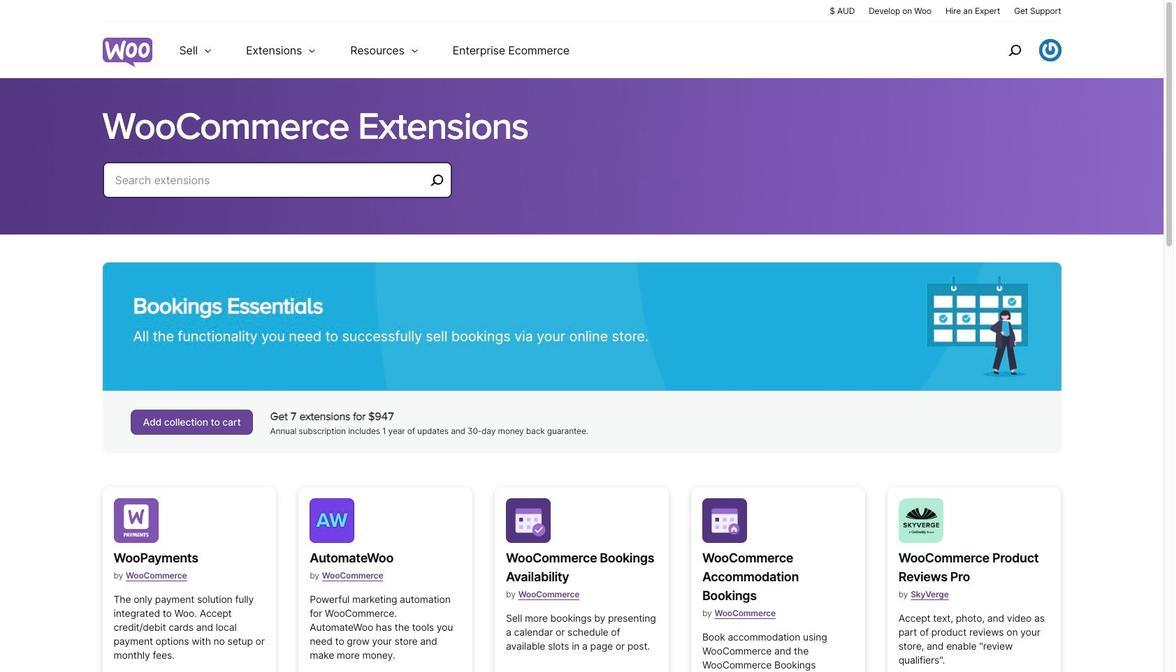 Task type: locate. For each thing, give the bounding box(es) containing it.
None search field
[[102, 162, 452, 215]]

service navigation menu element
[[978, 28, 1061, 73]]

Search extensions search field
[[115, 171, 425, 190]]



Task type: describe. For each thing, give the bounding box(es) containing it.
open account menu image
[[1039, 39, 1061, 61]]

search image
[[1003, 39, 1026, 61]]



